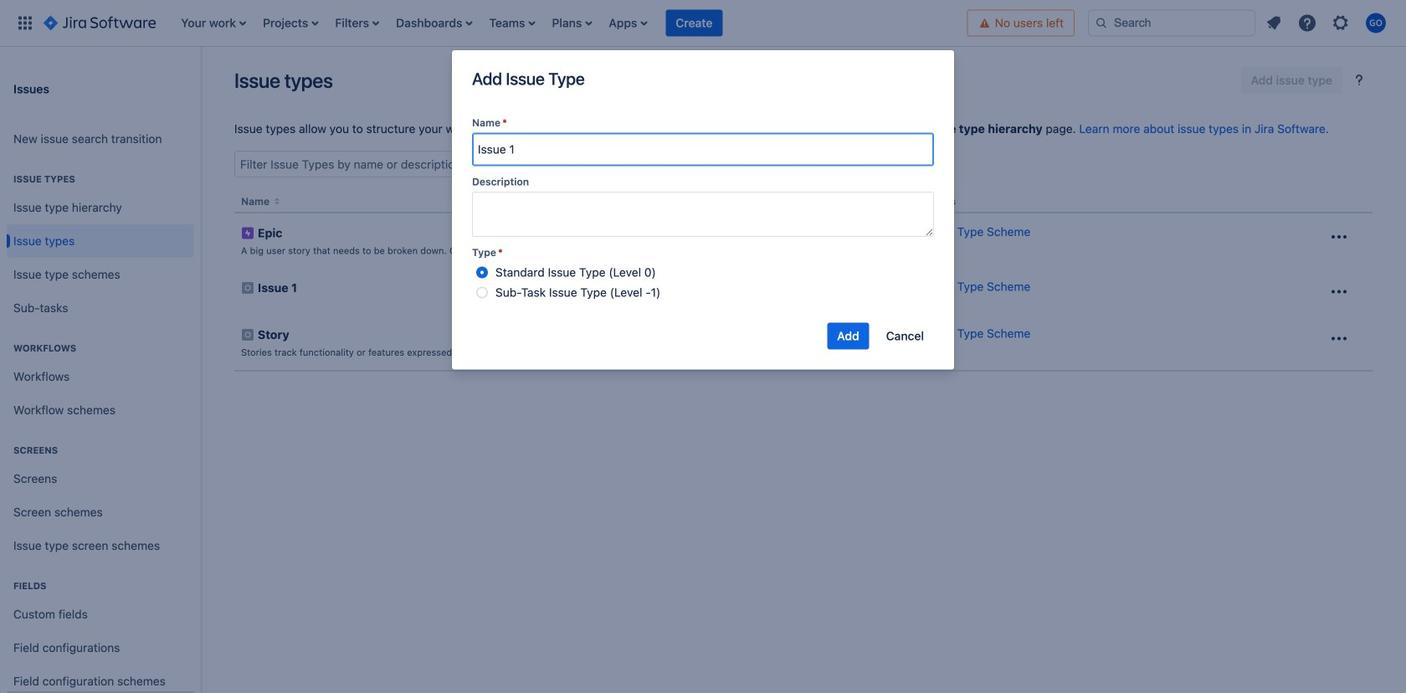 Task type: describe. For each thing, give the bounding box(es) containing it.
learn more image
[[1349, 70, 1369, 90]]

2 list item from the left
[[258, 0, 323, 46]]

heading for the issue types group
[[7, 172, 194, 186]]

Search field
[[1088, 10, 1256, 36]]

6 list item from the left
[[547, 0, 597, 46]]

workflows group
[[7, 325, 194, 432]]

3 list item from the left
[[330, 0, 384, 46]]

1 list item from the left
[[176, 0, 251, 46]]

4 list item from the left
[[391, 0, 478, 46]]

heading for screens group
[[7, 444, 194, 457]]



Task type: locate. For each thing, give the bounding box(es) containing it.
group
[[1241, 67, 1373, 94]]

jira software image
[[44, 13, 156, 33], [44, 13, 156, 33]]

search image
[[1095, 16, 1108, 30]]

list
[[173, 0, 967, 46], [1259, 8, 1396, 38]]

list item
[[176, 0, 251, 46], [258, 0, 323, 46], [330, 0, 384, 46], [391, 0, 478, 46], [484, 0, 540, 46], [547, 0, 597, 46], [604, 0, 652, 46], [666, 0, 723, 46]]

screens group
[[7, 427, 194, 568]]

primary element
[[10, 0, 967, 46]]

issue types group
[[7, 156, 194, 330]]

1 horizontal spatial list
[[1259, 8, 1396, 38]]

2 heading from the top
[[7, 342, 194, 355]]

8 list item from the left
[[666, 0, 723, 46]]

option group
[[472, 262, 934, 303]]

fields group
[[7, 562, 194, 693]]

0 horizontal spatial list
[[173, 0, 967, 46]]

heading
[[7, 172, 194, 186], [7, 342, 194, 355], [7, 444, 194, 457], [7, 579, 194, 593]]

1 heading from the top
[[7, 172, 194, 186]]

None text field
[[472, 192, 934, 237]]

None search field
[[1088, 10, 1256, 36]]

None field
[[473, 134, 933, 164]]

heading for workflows group
[[7, 342, 194, 355]]

3 heading from the top
[[7, 444, 194, 457]]

7 list item from the left
[[604, 0, 652, 46]]

Filter Issue Types by name or description text field
[[235, 152, 488, 176]]

banner
[[0, 0, 1406, 47]]

4 heading from the top
[[7, 579, 194, 593]]

5 list item from the left
[[484, 0, 540, 46]]

heading for fields "group"
[[7, 579, 194, 593]]



